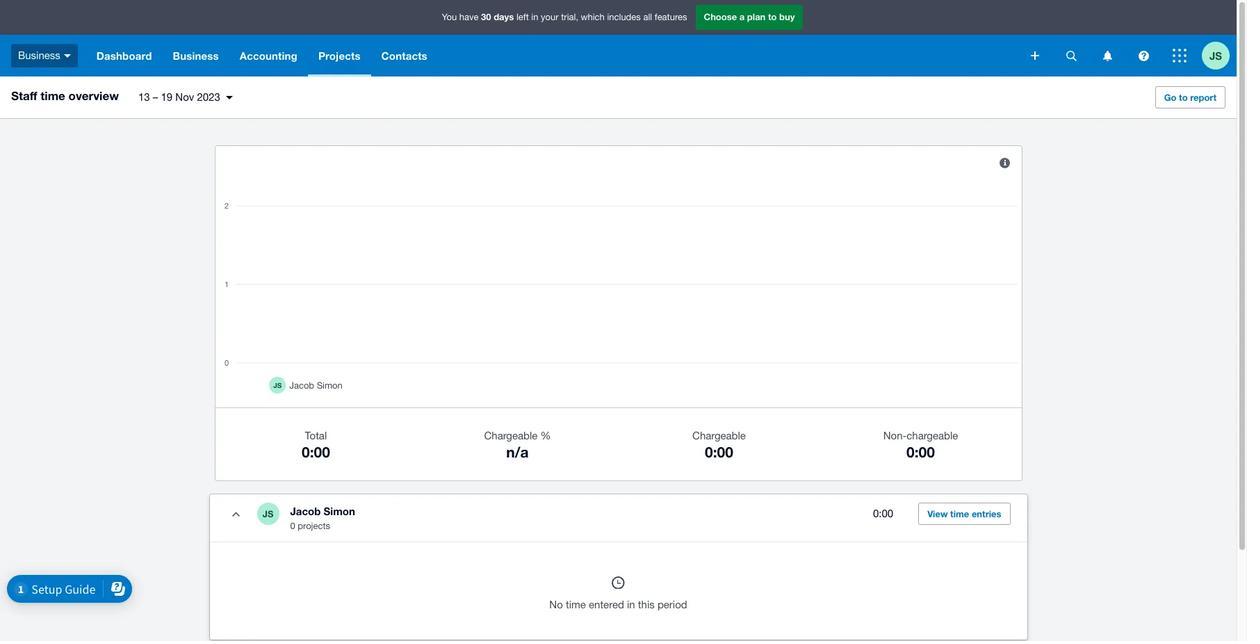 Task type: vqa. For each thing, say whether or not it's contained in the screenshot.
Toggle dropdown button
yes



Task type: locate. For each thing, give the bounding box(es) containing it.
banner containing js
[[0, 0, 1237, 76]]

0 horizontal spatial business
[[18, 49, 60, 61]]

dashboard
[[97, 49, 152, 62]]

30
[[481, 11, 491, 22]]

2 vertical spatial time
[[566, 599, 586, 611]]

1 chargeable from the left
[[484, 430, 538, 442]]

1 vertical spatial time
[[951, 508, 970, 519]]

non-chargeable 0:00
[[884, 430, 959, 461]]

0:00 inside chargeable 0:00
[[705, 444, 734, 461]]

go
[[1165, 92, 1177, 103]]

js button
[[1202, 35, 1237, 76]]

business button
[[0, 35, 86, 76]]

business inside business dropdown button
[[173, 49, 219, 62]]

go to report button
[[1156, 86, 1226, 108]]

business
[[18, 49, 60, 61], [173, 49, 219, 62]]

svg image
[[1066, 50, 1077, 61], [1103, 50, 1112, 61]]

0 vertical spatial js
[[1210, 49, 1223, 62]]

js inside popup button
[[1210, 49, 1223, 62]]

which
[[581, 12, 605, 22]]

0 vertical spatial time
[[41, 88, 65, 103]]

chargeable % n/a
[[484, 430, 551, 461]]

toggle button
[[222, 500, 250, 528]]

svg image
[[1173, 49, 1187, 63], [1139, 50, 1149, 61], [1031, 51, 1040, 60], [64, 54, 71, 58]]

0:00
[[302, 444, 330, 461], [705, 444, 734, 461], [907, 444, 935, 461], [873, 508, 894, 520]]

nov
[[175, 91, 194, 103]]

left
[[517, 12, 529, 22]]

js up report
[[1210, 49, 1223, 62]]

you have 30 days left in your trial, which includes all features
[[442, 11, 687, 22]]

entered
[[589, 599, 624, 611]]

you
[[442, 12, 457, 22]]

1 horizontal spatial svg image
[[1103, 50, 1112, 61]]

banner
[[0, 0, 1237, 76]]

business up 'nov'
[[173, 49, 219, 62]]

jacob
[[290, 505, 321, 517]]

view
[[928, 508, 948, 519]]

overview
[[69, 88, 119, 103]]

to right go
[[1179, 92, 1188, 103]]

view time entries
[[928, 508, 1002, 519]]

0
[[290, 521, 295, 531]]

0 horizontal spatial to
[[768, 11, 777, 22]]

dashboard link
[[86, 35, 162, 76]]

13 – 19 nov 2023 button
[[130, 86, 241, 109]]

chargeable for n/a
[[484, 430, 538, 442]]

this
[[638, 599, 655, 611]]

chargeable inside the chargeable % n/a
[[484, 430, 538, 442]]

0 horizontal spatial chargeable
[[484, 430, 538, 442]]

0 horizontal spatial in
[[532, 12, 539, 22]]

1 horizontal spatial business
[[173, 49, 219, 62]]

includes
[[607, 12, 641, 22]]

jacob simon 0 projects
[[290, 505, 355, 531]]

entries
[[972, 508, 1002, 519]]

business up staff
[[18, 49, 60, 61]]

js
[[1210, 49, 1223, 62], [263, 508, 274, 519]]

business button
[[162, 35, 229, 76]]

chargeable for 0:00
[[693, 430, 746, 442]]

report
[[1191, 92, 1217, 103]]

view time entries link
[[919, 503, 1011, 525]]

to left buy
[[768, 11, 777, 22]]

in
[[532, 12, 539, 22], [627, 599, 635, 611]]

to inside the go to report 'button'
[[1179, 92, 1188, 103]]

2 chargeable from the left
[[693, 430, 746, 442]]

staff time overview
[[11, 88, 119, 103]]

contacts
[[382, 49, 428, 62]]

time for view
[[951, 508, 970, 519]]

0 horizontal spatial time
[[41, 88, 65, 103]]

1 svg image from the left
[[1066, 50, 1077, 61]]

2 horizontal spatial time
[[951, 508, 970, 519]]

in right left
[[532, 12, 539, 22]]

total 0:00
[[302, 430, 330, 461]]

plan
[[747, 11, 766, 22]]

0 horizontal spatial js
[[263, 508, 274, 519]]

0:00 inside non-chargeable 0:00
[[907, 444, 935, 461]]

1 horizontal spatial time
[[566, 599, 586, 611]]

1 horizontal spatial chargeable
[[693, 430, 746, 442]]

in left this
[[627, 599, 635, 611]]

time
[[41, 88, 65, 103], [951, 508, 970, 519], [566, 599, 586, 611]]

1 horizontal spatial js
[[1210, 49, 1223, 62]]

1 vertical spatial to
[[1179, 92, 1188, 103]]

total
[[305, 430, 327, 442]]

business inside business popup button
[[18, 49, 60, 61]]

to
[[768, 11, 777, 22], [1179, 92, 1188, 103]]

trial,
[[561, 12, 579, 22]]

0 vertical spatial in
[[532, 12, 539, 22]]

1 horizontal spatial to
[[1179, 92, 1188, 103]]

accounting
[[240, 49, 298, 62]]

time for staff
[[41, 88, 65, 103]]

period
[[658, 599, 688, 611]]

navigation
[[86, 35, 1022, 76]]

js right toggle dropdown button
[[263, 508, 274, 519]]

time right view
[[951, 508, 970, 519]]

chart key button
[[991, 149, 1019, 177]]

chargeable
[[484, 430, 538, 442], [693, 430, 746, 442]]

in inside you have 30 days left in your trial, which includes all features
[[532, 12, 539, 22]]

2 svg image from the left
[[1103, 50, 1112, 61]]

0 vertical spatial to
[[768, 11, 777, 22]]

chart key image
[[1000, 158, 1010, 168]]

0 horizontal spatial svg image
[[1066, 50, 1077, 61]]

contacts button
[[371, 35, 438, 76]]

time right staff
[[41, 88, 65, 103]]

no time entered in this period
[[550, 599, 688, 611]]

1 vertical spatial in
[[627, 599, 635, 611]]

time right no
[[566, 599, 586, 611]]

svg image inside business popup button
[[64, 54, 71, 58]]



Task type: describe. For each thing, give the bounding box(es) containing it.
1 vertical spatial js
[[263, 508, 274, 519]]

projects
[[298, 521, 330, 531]]

your
[[541, 12, 559, 22]]

toggle image
[[232, 511, 240, 516]]

non-
[[884, 430, 907, 442]]

choose a plan to buy
[[704, 11, 795, 22]]

n/a
[[506, 444, 529, 461]]

chargeable 0:00
[[693, 430, 746, 461]]

13 – 19 nov 2023
[[138, 91, 220, 103]]

accounting button
[[229, 35, 308, 76]]

2023
[[197, 91, 220, 103]]

choose
[[704, 11, 737, 22]]

%
[[541, 430, 551, 442]]

features
[[655, 12, 687, 22]]

all
[[644, 12, 652, 22]]

1 horizontal spatial in
[[627, 599, 635, 611]]

13
[[138, 91, 150, 103]]

19
[[161, 91, 173, 103]]

simon
[[324, 505, 355, 517]]

–
[[153, 91, 158, 103]]

projects
[[318, 49, 361, 62]]

go to report
[[1165, 92, 1217, 103]]

chargeable
[[907, 430, 959, 442]]

days
[[494, 11, 514, 22]]

staff
[[11, 88, 37, 103]]

projects button
[[308, 35, 371, 76]]

have
[[460, 12, 479, 22]]

a
[[740, 11, 745, 22]]

time for no
[[566, 599, 586, 611]]

buy
[[780, 11, 795, 22]]

navigation containing dashboard
[[86, 35, 1022, 76]]

no
[[550, 599, 563, 611]]



